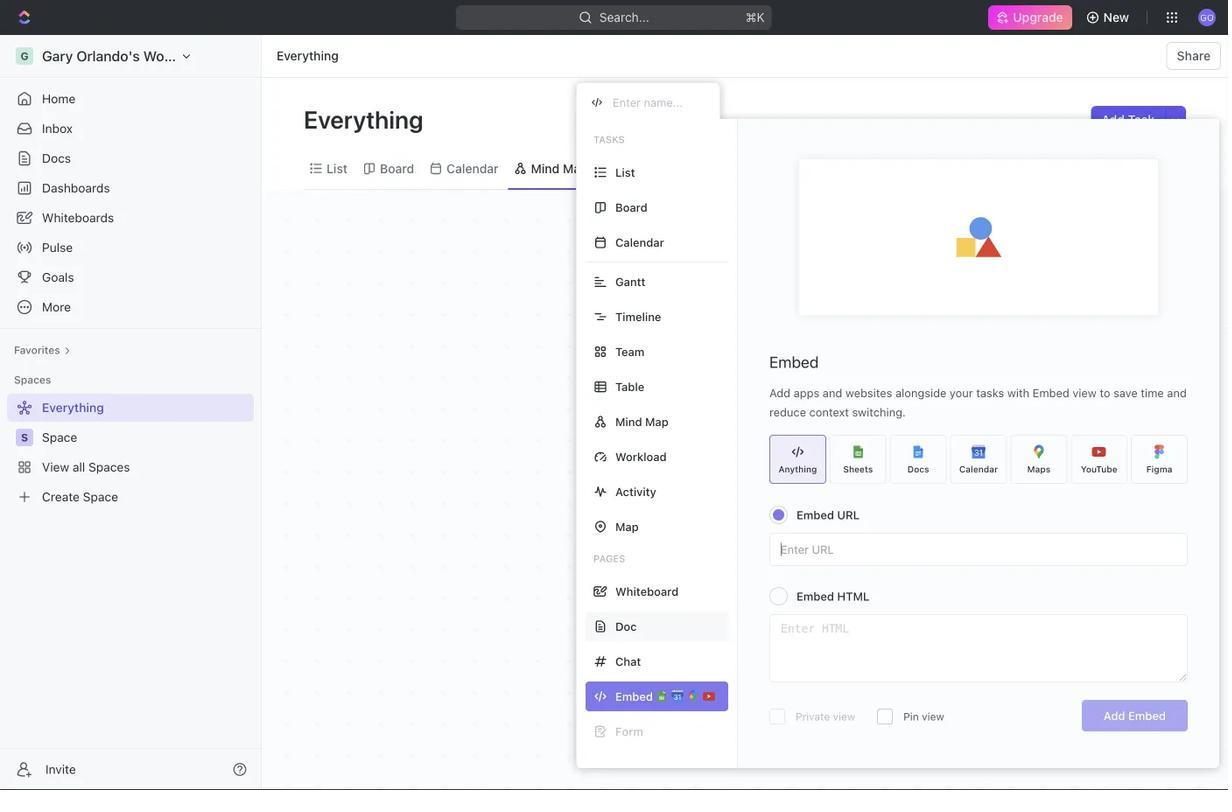Task type: locate. For each thing, give the bounding box(es) containing it.
mind map link
[[528, 156, 588, 181]]

embed url
[[797, 509, 860, 522]]

board
[[380, 161, 414, 176], [616, 201, 648, 214]]

1 horizontal spatial mind map
[[616, 416, 669, 429]]

1 horizontal spatial board
[[616, 201, 648, 214]]

view button
[[610, 156, 667, 181]]

docs link
[[7, 145, 254, 173]]

youtube
[[1082, 465, 1118, 475]]

2 horizontal spatial calendar
[[960, 465, 999, 475]]

results
[[744, 546, 793, 565]]

0 vertical spatial calendar
[[447, 161, 499, 176]]

view
[[1073, 387, 1097, 400], [833, 711, 856, 723], [922, 711, 945, 723]]

docs right "sheets"
[[908, 465, 930, 475]]

add embed
[[1104, 710, 1167, 723]]

list
[[327, 161, 348, 176], [616, 166, 635, 179]]

list link
[[323, 156, 348, 181]]

upgrade
[[1014, 10, 1064, 25]]

list down tasks
[[616, 166, 635, 179]]

new button
[[1080, 4, 1140, 32]]

2 horizontal spatial view
[[1073, 387, 1097, 400]]

mind map left view button
[[531, 161, 588, 176]]

add inside button
[[1104, 710, 1126, 723]]

doc
[[616, 621, 637, 634]]

embed inside add embed button
[[1129, 710, 1167, 723]]

search
[[949, 161, 989, 176]]

private view
[[796, 711, 856, 723]]

maps
[[1028, 465, 1051, 475]]

1 horizontal spatial calendar
[[616, 236, 665, 249]]

favorites
[[14, 344, 60, 356]]

whiteboard
[[616, 586, 679, 599]]

share button
[[1167, 42, 1222, 70]]

timeline
[[616, 311, 662, 324]]

map down activity
[[616, 521, 639, 534]]

reduce
[[770, 406, 807, 419]]

add inside button
[[1102, 113, 1125, 127]]

mind map
[[531, 161, 588, 176], [616, 416, 669, 429]]

whiteboards link
[[7, 204, 254, 232]]

docs
[[42, 151, 71, 166], [908, 465, 930, 475]]

2 vertical spatial add
[[1104, 710, 1126, 723]]

add
[[1102, 113, 1125, 127], [770, 387, 791, 400], [1104, 710, 1126, 723]]

0 vertical spatial docs
[[42, 151, 71, 166]]

view for pin view
[[922, 711, 945, 723]]

task
[[1129, 113, 1155, 127]]

view right private
[[833, 711, 856, 723]]

calendar right 'board' link
[[447, 161, 499, 176]]

add inside add apps and websites alongside your tasks with embed view to save time and reduce context switching.
[[770, 387, 791, 400]]

add apps and websites alongside your tasks with embed view to save time and reduce context switching.
[[770, 387, 1188, 419]]

view left to
[[1073, 387, 1097, 400]]

list left 'board' link
[[327, 161, 348, 176]]

matching
[[672, 546, 740, 565]]

invite
[[46, 763, 76, 777]]

found.
[[796, 546, 843, 565]]

board link
[[377, 156, 414, 181]]

Enter name... field
[[611, 95, 706, 110]]

spaces
[[14, 374, 51, 386]]

2 vertical spatial calendar
[[960, 465, 999, 475]]

view right pin
[[922, 711, 945, 723]]

share
[[1178, 49, 1211, 63]]

calendar link
[[443, 156, 499, 181]]

no matching results found.
[[648, 546, 843, 565]]

0 horizontal spatial and
[[823, 387, 843, 400]]

1 vertical spatial board
[[616, 201, 648, 214]]

view for private view
[[833, 711, 856, 723]]

pin view
[[904, 711, 945, 723]]

1 horizontal spatial docs
[[908, 465, 930, 475]]

calendar left maps
[[960, 465, 999, 475]]

board down view button
[[616, 201, 648, 214]]

mind
[[531, 161, 560, 176], [616, 416, 643, 429]]

calendar
[[447, 161, 499, 176], [616, 236, 665, 249], [960, 465, 999, 475]]

search button
[[926, 156, 994, 181]]

1 vertical spatial map
[[646, 416, 669, 429]]

tree inside sidebar navigation
[[7, 394, 254, 512]]

map up "workload"
[[646, 416, 669, 429]]

alongside
[[896, 387, 947, 400]]

and right time
[[1168, 387, 1188, 400]]

map left view button
[[563, 161, 588, 176]]

1 horizontal spatial map
[[616, 521, 639, 534]]

1 vertical spatial add
[[770, 387, 791, 400]]

everything
[[277, 49, 339, 63], [304, 105, 429, 134]]

0 vertical spatial mind map
[[531, 161, 588, 176]]

board right list link
[[380, 161, 414, 176]]

gantt
[[616, 275, 646, 289]]

1 horizontal spatial view
[[922, 711, 945, 723]]

map
[[563, 161, 588, 176], [646, 416, 669, 429], [616, 521, 639, 534]]

1 horizontal spatial and
[[1168, 387, 1188, 400]]

0 horizontal spatial view
[[833, 711, 856, 723]]

websites
[[846, 387, 893, 400]]

add task
[[1102, 113, 1155, 127]]

mind right calendar link
[[531, 161, 560, 176]]

embed html
[[797, 590, 870, 603]]

0 horizontal spatial calendar
[[447, 161, 499, 176]]

pages
[[594, 554, 626, 565]]

save
[[1114, 387, 1138, 400]]

chat
[[616, 656, 641, 669]]

2 horizontal spatial map
[[646, 416, 669, 429]]

0 horizontal spatial board
[[380, 161, 414, 176]]

everything link
[[272, 46, 343, 67]]

add embed button
[[1082, 701, 1189, 732]]

private
[[796, 711, 831, 723]]

mind down table on the right
[[616, 416, 643, 429]]

and up context
[[823, 387, 843, 400]]

pulse
[[42, 240, 73, 255]]

docs down inbox
[[42, 151, 71, 166]]

url
[[838, 509, 860, 522]]

goals
[[42, 270, 74, 285]]

mind map up "workload"
[[616, 416, 669, 429]]

embed for embed
[[770, 353, 819, 372]]

customize
[[1080, 161, 1141, 176]]

tasks
[[977, 387, 1005, 400]]

search...
[[600, 10, 650, 25]]

0 vertical spatial mind
[[531, 161, 560, 176]]

tree
[[7, 394, 254, 512]]

apps
[[794, 387, 820, 400]]

⌘k
[[746, 10, 765, 25]]

pin
[[904, 711, 919, 723]]

switching.
[[853, 406, 906, 419]]

and
[[823, 387, 843, 400], [1168, 387, 1188, 400]]

add for add task
[[1102, 113, 1125, 127]]

embed inside add apps and websites alongside your tasks with embed view to save time and reduce context switching.
[[1033, 387, 1070, 400]]

your
[[950, 387, 974, 400]]

calendar up gantt
[[616, 236, 665, 249]]

1 vertical spatial mind
[[616, 416, 643, 429]]

embed
[[770, 353, 819, 372], [1033, 387, 1070, 400], [797, 509, 835, 522], [797, 590, 835, 603], [1129, 710, 1167, 723]]

0 horizontal spatial map
[[563, 161, 588, 176]]

1 vertical spatial calendar
[[616, 236, 665, 249]]

0 horizontal spatial docs
[[42, 151, 71, 166]]

0 vertical spatial add
[[1102, 113, 1125, 127]]

1 vertical spatial docs
[[908, 465, 930, 475]]

workload
[[616, 451, 667, 464]]

Enter HTML text field
[[771, 616, 1188, 682]]

embed for embed html
[[797, 590, 835, 603]]



Task type: vqa. For each thing, say whether or not it's contained in the screenshot.
Docs to the top
yes



Task type: describe. For each thing, give the bounding box(es) containing it.
add for add embed
[[1104, 710, 1126, 723]]

0 horizontal spatial mind map
[[531, 161, 588, 176]]

add task button
[[1092, 106, 1166, 134]]

docs inside sidebar navigation
[[42, 151, 71, 166]]

Enter URL text field
[[771, 534, 1188, 566]]

tasks
[[594, 134, 625, 145]]

home link
[[7, 85, 254, 113]]

customize button
[[1057, 156, 1147, 181]]

context
[[810, 406, 850, 419]]

0 vertical spatial everything
[[277, 49, 339, 63]]

time
[[1142, 387, 1165, 400]]

new
[[1104, 10, 1130, 25]]

pulse link
[[7, 234, 254, 262]]

0 vertical spatial map
[[563, 161, 588, 176]]

table
[[616, 381, 645, 394]]

1 horizontal spatial list
[[616, 166, 635, 179]]

upgrade link
[[989, 5, 1073, 30]]

form
[[616, 726, 644, 739]]

view button
[[610, 148, 667, 189]]

1 and from the left
[[823, 387, 843, 400]]

html
[[838, 590, 870, 603]]

anything
[[779, 465, 818, 475]]

1 horizontal spatial mind
[[616, 416, 643, 429]]

team
[[616, 346, 645, 359]]

2 and from the left
[[1168, 387, 1188, 400]]

no
[[648, 546, 669, 565]]

figma
[[1147, 465, 1173, 475]]

activity
[[616, 486, 657, 499]]

2 vertical spatial map
[[616, 521, 639, 534]]

sheets
[[844, 465, 874, 475]]

add for add apps and websites alongside your tasks with embed view to save time and reduce context switching.
[[770, 387, 791, 400]]

view inside add apps and websites alongside your tasks with embed view to save time and reduce context switching.
[[1073, 387, 1097, 400]]

favorites button
[[7, 340, 78, 361]]

1 vertical spatial mind map
[[616, 416, 669, 429]]

0 vertical spatial board
[[380, 161, 414, 176]]

inbox
[[42, 121, 73, 136]]

dashboards link
[[7, 174, 254, 202]]

0 horizontal spatial list
[[327, 161, 348, 176]]

inbox link
[[7, 115, 254, 143]]

sidebar navigation
[[0, 35, 262, 791]]

view
[[633, 161, 661, 176]]

whiteboards
[[42, 211, 114, 225]]

to
[[1100, 387, 1111, 400]]

0 horizontal spatial mind
[[531, 161, 560, 176]]

dashboards
[[42, 181, 110, 195]]

1 vertical spatial everything
[[304, 105, 429, 134]]

goals link
[[7, 264, 254, 292]]

home
[[42, 92, 76, 106]]

with
[[1008, 387, 1030, 400]]

embed for embed url
[[797, 509, 835, 522]]



